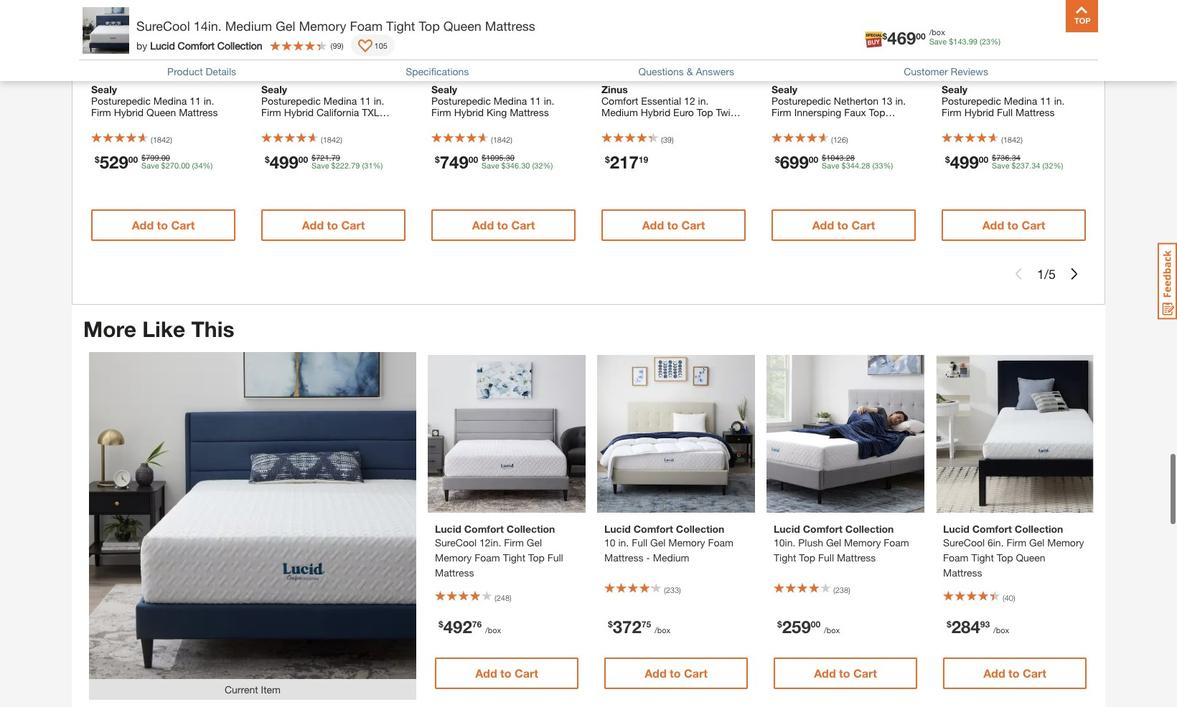 Task type: describe. For each thing, give the bounding box(es) containing it.
12in.
[[480, 537, 501, 549]]

/box for 259
[[824, 626, 840, 635]]

medium inside the lucid comfort collection 10 in. full gel memory foam mattress - medium
[[653, 552, 690, 564]]

cart for $ 284 93 /box
[[1023, 667, 1047, 680]]

medina for california
[[324, 95, 357, 107]]

. right 799
[[179, 161, 181, 170]]

31
[[364, 161, 373, 170]]

(qty
[[303, 118, 322, 130]]

19
[[639, 154, 648, 165]]

collection for 492
[[507, 523, 555, 535]]

comfort for 259
[[803, 523, 843, 535]]

. left 33
[[859, 161, 862, 170]]

customer
[[904, 65, 948, 77]]

lucid comfort collection 10 in. full gel memory foam mattress - medium
[[604, 523, 734, 564]]

top inside lucid comfort collection surecool 12in. firm gel memory foam tight top full mattress
[[528, 552, 545, 564]]

gel for 284
[[1030, 537, 1045, 549]]

. left the 237
[[1010, 153, 1012, 162]]

0 horizontal spatial 30
[[506, 153, 515, 162]]

surecool 6in. firm gel memory foam tight top queen mattress image
[[936, 355, 1094, 513]]

add to cart button for $ 499 00 $ 736 . 34 save $ 237 . 34 ( 32 %)
[[942, 210, 1086, 241]]

tight inside lucid comfort collection 10in. plush gel memory foam tight top full mattress
[[774, 552, 796, 564]]

) down surecool 14in. medium gel memory foam tight top queen mattress
[[341, 41, 344, 50]]

add to cart button for $ 749 00 $ 1095 . 30 save $ 346 . 30 ( 32 %)
[[431, 210, 576, 241]]

in. for $ 749 00 $ 1095 . 30 save $ 346 . 30 ( 32 %)
[[544, 95, 555, 107]]

$ inside $ 217 19
[[605, 154, 610, 165]]

queen inside sealy posturepedic medina 11 in. firm hybrid queen mattress
[[146, 106, 176, 119]]

posturepedic for faux
[[772, 95, 831, 107]]

zinus
[[602, 83, 628, 96]]

( inside $ 699 00 $ 1043 . 28 save $ 344 . 28 ( 33 %)
[[873, 161, 875, 170]]

display image
[[358, 39, 372, 54]]

add to cart button for $ 529 00 $ 799 . 00 save $ 270 . 00 ( 34 %)
[[91, 210, 235, 241]]

lucid for 372
[[604, 523, 631, 535]]

/
[[1045, 266, 1049, 282]]

1043
[[826, 153, 844, 162]]

( 40 )
[[1003, 593, 1016, 603]]

( 1842 ) for california
[[321, 135, 342, 144]]

1 horizontal spatial 79
[[351, 161, 360, 170]]

in. inside the zinus comfort essential 12 in. medium hybrid euro top twin pocket spring mattress
[[698, 95, 709, 107]]

( 126 )
[[831, 135, 848, 144]]

75
[[642, 619, 651, 630]]

10 in. full gel memory foam mattress - medium image
[[597, 355, 755, 513]]

( up 721
[[321, 135, 323, 144]]

add for $ 499 00 $ 721 . 79 save $ 222 . 79 ( 31 %)
[[302, 218, 324, 232]]

. left 270
[[159, 153, 161, 162]]

( up 736
[[1002, 135, 1003, 144]]

lucid comfort collection surecool 6in. firm gel memory foam tight top queen mattress
[[943, 523, 1084, 579]]

comfort inside the zinus comfort essential 12 in. medium hybrid euro top twin pocket spring mattress
[[602, 95, 638, 107]]

cart for $ 499 00 $ 736 . 34 save $ 237 . 34 ( 32 %)
[[1022, 218, 1046, 232]]

hybrid for queen
[[114, 106, 144, 119]]

netherton
[[834, 95, 879, 107]]

lucid for 284
[[943, 523, 970, 535]]

queen inside sealy posturepedic netherton 13 in. firm innersping faux top queen mattress set with 9 in. foundation
[[772, 118, 801, 130]]

top inside the zinus comfort essential 12 in. medium hybrid euro top twin pocket spring mattress
[[697, 106, 713, 119]]

1 horizontal spatial 30
[[521, 161, 530, 170]]

add for $ 284 93 /box
[[984, 667, 1006, 680]]

top button
[[1066, 0, 1098, 32]]

foam for 372
[[708, 537, 734, 549]]

11 for california
[[360, 95, 371, 107]]

33
[[875, 161, 883, 170]]

sealy posturepedic medina 11 in. firm hybrid california txl mattress (qty of 2 required for split-california king)
[[261, 83, 400, 142]]

13
[[882, 95, 893, 107]]

143
[[954, 37, 967, 46]]

this
[[191, 317, 234, 343]]

tight inside lucid comfort collection surecool 12in. firm gel memory foam tight top full mattress
[[503, 552, 526, 564]]

mattress inside sealy posturepedic medina 11 in. firm hybrid queen mattress
[[179, 106, 218, 119]]

736
[[997, 153, 1010, 162]]

top inside lucid comfort collection 10in. plush gel memory foam tight top full mattress
[[799, 552, 816, 564]]

save inside /box save $ 143 . 99 ( 23 %)
[[929, 37, 947, 46]]

firm for $ 492 76 /box
[[504, 537, 524, 549]]

( up $ 259 00 /box
[[834, 586, 835, 595]]

( up $ 372 75 /box
[[664, 586, 666, 595]]

mattress inside the lucid comfort collection 10 in. full gel memory foam mattress - medium
[[604, 552, 644, 564]]

collection for 259
[[846, 523, 894, 535]]

add to cart button for $ 699 00 $ 1043 . 28 save $ 344 . 28 ( 33 %)
[[772, 210, 916, 241]]

10in. plush gel memory foam tight top full mattress image
[[767, 355, 925, 513]]

. right 736
[[1030, 161, 1032, 170]]

1842 for king
[[493, 135, 511, 144]]

1 / 5
[[1037, 266, 1056, 282]]

) for $ 372 75 /box
[[679, 586, 681, 595]]

( inside $ 529 00 $ 799 . 00 save $ 270 . 00 ( 34 %)
[[192, 161, 194, 170]]

$ 499 00 $ 736 . 34 save $ 237 . 34 ( 32 %)
[[946, 152, 1064, 172]]

customer reviews
[[904, 65, 989, 77]]

5
[[1049, 266, 1056, 282]]

to for $ 284 93 /box
[[1009, 667, 1020, 680]]

medium inside the zinus comfort essential 12 in. medium hybrid euro top twin pocket spring mattress
[[602, 106, 638, 119]]

firm for $ 749 00 $ 1095 . 30 save $ 346 . 30 ( 32 %)
[[431, 106, 451, 119]]

lucid comfort collection 10in. plush gel memory foam tight top full mattress
[[774, 523, 909, 564]]

foam for 492
[[475, 552, 500, 564]]

for
[[388, 118, 400, 130]]

to for $ 699 00 $ 1043 . 28 save $ 344 . 28 ( 33 %)
[[838, 218, 849, 232]]

$ inside $ 259 00 /box
[[778, 619, 782, 630]]

799
[[146, 153, 159, 162]]

euro
[[673, 106, 694, 119]]

hybrid for full
[[965, 106, 994, 119]]

comfort down 14in.
[[178, 39, 215, 51]]

( up $ 284 93 /box
[[1003, 593, 1005, 603]]

sealy for posturepedic medina 11 in. firm hybrid queen mattress
[[91, 83, 117, 96]]

( up 1043
[[831, 135, 833, 144]]

$ 492 76 /box
[[439, 617, 501, 637]]

faux
[[844, 106, 866, 119]]

( 248 )
[[495, 593, 512, 603]]

10in.
[[774, 537, 796, 549]]

zinus comfort essential 12 in. medium hybrid euro top twin pocket spring mattress
[[602, 83, 736, 130]]

in. for $ 499 00 $ 736 . 34 save $ 237 . 34 ( 32 %)
[[1054, 95, 1065, 107]]

( 238 )
[[834, 586, 851, 595]]

$ 499 00 $ 721 . 79 save $ 222 . 79 ( 31 %)
[[265, 152, 383, 172]]

surecool for 284
[[943, 537, 985, 549]]

add to cart button for $ 284 93 /box
[[943, 658, 1087, 690]]

105 button
[[351, 34, 395, 56]]

/box save $ 143 . 99 ( 23 %)
[[929, 27, 1001, 46]]

cart for $ 749 00 $ 1095 . 30 save $ 346 . 30 ( 32 %)
[[511, 218, 535, 232]]

1 horizontal spatial 28
[[862, 161, 870, 170]]

0 horizontal spatial 79
[[331, 153, 340, 162]]

529
[[100, 152, 128, 172]]

add for $ 492 76 /box
[[475, 667, 497, 680]]

0 horizontal spatial 99
[[333, 41, 341, 50]]

( 99 )
[[331, 41, 344, 50]]

memory inside lucid comfort collection 10in. plush gel memory foam tight top full mattress
[[844, 537, 881, 549]]

posturepedic netherton 13 in. firm innersping faux top queen mattress set with 9 in. foundation image
[[765, 0, 923, 73]]

$ inside $ 284 93 /box
[[947, 619, 952, 630]]

2 horizontal spatial 34
[[1032, 161, 1041, 170]]

( inside $ 499 00 $ 721 . 79 save $ 222 . 79 ( 31 %)
[[362, 161, 364, 170]]

%) inside /box save $ 143 . 99 ( 23 %)
[[991, 37, 1001, 46]]

add for $ 499 00 $ 736 . 34 save $ 237 . 34 ( 32 %)
[[983, 218, 1004, 232]]

469
[[888, 28, 916, 48]]

$ inside $ 372 75 /box
[[608, 619, 613, 630]]

surecool 14in. medium gel memory foam tight top queen mattress
[[136, 18, 535, 34]]

hybrid for california
[[284, 106, 314, 119]]

in. for $ 699 00 $ 1043 . 28 save $ 344 . 28 ( 33 %)
[[896, 95, 906, 107]]

full inside the lucid comfort collection 10 in. full gel memory foam mattress - medium
[[632, 537, 648, 549]]

372
[[613, 617, 642, 637]]

add to cart for $ 259 00 /box
[[814, 667, 877, 680]]

cart for $ 372 75 /box
[[684, 667, 708, 680]]

( 39 )
[[661, 135, 674, 144]]

/box for 372
[[655, 626, 671, 635]]

( inside $ 749 00 $ 1095 . 30 save $ 346 . 30 ( 32 %)
[[532, 161, 534, 170]]

essential
[[641, 95, 681, 107]]

76
[[472, 619, 482, 630]]

item
[[261, 684, 281, 696]]

sealy posturepedic netherton 13 in. firm innersping faux top queen mattress set with 9 in. foundation
[[772, 83, 906, 142]]

222
[[336, 161, 349, 170]]

. left the 222
[[329, 153, 331, 162]]

( down surecool 14in. medium gel memory foam tight top queen mattress
[[331, 41, 333, 50]]

93
[[980, 619, 990, 630]]

00 for $ 529 00 $ 799 . 00 save $ 270 . 00 ( 34 %)
[[128, 154, 138, 165]]

34 inside $ 529 00 $ 799 . 00 save $ 270 . 00 ( 34 %)
[[194, 161, 203, 170]]

save for sealy posturepedic medina 11 in. firm hybrid california txl mattress (qty of 2 required for split-california king)
[[312, 161, 329, 170]]

king)
[[331, 129, 354, 142]]

. down king
[[504, 153, 506, 162]]

699
[[780, 152, 809, 172]]

mattress inside the lucid comfort collection surecool 6in. firm gel memory foam tight top queen mattress
[[943, 567, 982, 579]]

lucid comfort collection surecool 12in. firm gel memory foam tight top full mattress
[[435, 523, 563, 579]]

add to cart for $ 529 00 $ 799 . 00 save $ 270 . 00 ( 34 %)
[[132, 218, 195, 232]]

( inside $ 499 00 $ 736 . 34 save $ 237 . 34 ( 32 %)
[[1043, 161, 1045, 170]]

$ inside /box save $ 143 . 99 ( 23 %)
[[949, 37, 954, 46]]

cart for $ 492 76 /box
[[515, 667, 538, 680]]

1842 for california
[[323, 135, 340, 144]]

14in.
[[194, 18, 222, 34]]

sealy posturepedic medina 11 in. firm hybrid full mattress
[[942, 83, 1065, 119]]

11 for queen
[[190, 95, 201, 107]]

of
[[324, 118, 333, 130]]

238
[[835, 586, 849, 595]]

1095
[[486, 153, 504, 162]]

40
[[1005, 593, 1014, 603]]

sealy posturepedic medina 11 in. firm hybrid king mattress
[[431, 83, 555, 119]]

comfort essential 12 in. medium hybrid euro top twin pocket spring mattress image
[[594, 0, 753, 73]]

king
[[487, 106, 507, 119]]

( inside /box save $ 143 . 99 ( 23 %)
[[980, 37, 982, 46]]

by lucid comfort collection
[[136, 39, 262, 51]]

more like this
[[83, 317, 234, 343]]

00 for $ 499 00 $ 736 . 34 save $ 237 . 34 ( 32 %)
[[979, 154, 989, 165]]

gel inside lucid comfort collection 10in. plush gel memory foam tight top full mattress
[[826, 537, 842, 549]]

sealy for posturepedic medina 11 in. firm hybrid king mattress
[[431, 83, 457, 96]]

499 for posturepedic medina 11 in. firm hybrid full mattress
[[950, 152, 979, 172]]

mattress inside sealy posturepedic medina 11 in. firm hybrid california txl mattress (qty of 2 required for split-california king)
[[261, 118, 300, 130]]

full inside sealy posturepedic medina 11 in. firm hybrid full mattress
[[997, 106, 1013, 119]]

( 1842 ) for queen
[[151, 135, 172, 144]]

product
[[167, 65, 203, 77]]

posturepedic for queen
[[91, 95, 151, 107]]

hybrid for euro
[[641, 106, 671, 119]]

39
[[663, 135, 672, 144]]

237
[[1016, 161, 1030, 170]]

pocket
[[602, 118, 633, 130]]

259
[[782, 617, 811, 637]]

comfort for 372
[[634, 523, 673, 535]]

%) for sealy posturepedic netherton 13 in. firm innersping faux top queen mattress set with 9 in. foundation
[[883, 161, 893, 170]]

top inside the lucid comfort collection surecool 6in. firm gel memory foam tight top queen mattress
[[997, 552, 1013, 564]]

posturepedic medina 11 in. firm hybrid queen mattress image
[[84, 0, 243, 73]]

full inside lucid comfort collection surecool 12in. firm gel memory foam tight top full mattress
[[548, 552, 563, 564]]

foam inside lucid comfort collection 10in. plush gel memory foam tight top full mattress
[[884, 537, 909, 549]]

posturepedic medina 11 in. firm hybrid king mattress image
[[424, 0, 583, 73]]

posturepedic for full
[[942, 95, 1001, 107]]

233
[[666, 586, 679, 595]]

with
[[864, 118, 883, 130]]

sealy posturepedic medina 11 in. firm hybrid queen mattress
[[91, 83, 218, 119]]

mattress inside lucid comfort collection surecool 12in. firm gel memory foam tight top full mattress
[[435, 567, 474, 579]]

add to cart button for $ 499 00 $ 721 . 79 save $ 222 . 79 ( 31 %)
[[261, 210, 406, 241]]

comfort for 284
[[973, 523, 1012, 535]]

cart for $ 529 00 $ 799 . 00 save $ 270 . 00 ( 34 %)
[[171, 218, 195, 232]]

) down euro
[[672, 135, 674, 144]]

-
[[646, 552, 650, 564]]

save for sealy posturepedic medina 11 in. firm hybrid full mattress
[[992, 161, 1010, 170]]

284
[[952, 617, 980, 637]]

tight up 105
[[386, 18, 415, 34]]

1 vertical spatial california
[[285, 129, 328, 142]]

current item
[[225, 684, 281, 696]]

mattress inside the sealy posturepedic medina 11 in. firm hybrid king mattress
[[510, 106, 549, 119]]



Task type: vqa. For each thing, say whether or not it's contained in the screenshot.
shop related to Shop All Siding
no



Task type: locate. For each thing, give the bounding box(es) containing it.
11 for king
[[530, 95, 541, 107]]

2 horizontal spatial medium
[[653, 552, 690, 564]]

492
[[443, 617, 472, 637]]

1 horizontal spatial 34
[[1012, 153, 1021, 162]]

posturepedic up foundation
[[772, 95, 831, 107]]

full
[[997, 106, 1013, 119], [632, 537, 648, 549], [548, 552, 563, 564], [818, 552, 834, 564]]

firm up split-
[[261, 106, 281, 119]]

00 inside $ 699 00 $ 1043 . 28 save $ 344 . 28 ( 33 %)
[[809, 154, 818, 165]]

collection inside lucid comfort collection surecool 12in. firm gel memory foam tight top full mattress
[[507, 523, 555, 535]]

memory for 284
[[1048, 537, 1084, 549]]

) down lucid comfort collection surecool 12in. firm gel memory foam tight top full mattress
[[510, 593, 512, 603]]

answers
[[696, 65, 734, 77]]

gel for 372
[[650, 537, 666, 549]]

medina for king
[[494, 95, 527, 107]]

2
[[336, 118, 342, 130]]

. left 23
[[967, 37, 969, 46]]

lucid inside the lucid comfort collection 10 in. full gel memory foam mattress - medium
[[604, 523, 631, 535]]

medina inside sealy posturepedic medina 11 in. firm hybrid full mattress
[[1004, 95, 1038, 107]]

%) right the 237
[[1054, 161, 1064, 170]]

79 left 31
[[351, 161, 360, 170]]

lucid
[[150, 39, 175, 51], [435, 523, 461, 535], [604, 523, 631, 535], [774, 523, 800, 535], [943, 523, 970, 535]]

to for $ 492 76 /box
[[500, 667, 512, 680]]

by
[[136, 39, 147, 51]]

0 horizontal spatial 499
[[270, 152, 298, 172]]

5 posturepedic from the left
[[942, 95, 1001, 107]]

comfort up 12in. on the left bottom of page
[[464, 523, 504, 535]]

surecool inside lucid comfort collection surecool 12in. firm gel memory foam tight top full mattress
[[435, 537, 477, 549]]

to for $ 499 00 $ 736 . 34 save $ 237 . 34 ( 32 %)
[[1008, 218, 1019, 232]]

top inside sealy posturepedic netherton 13 in. firm innersping faux top queen mattress set with 9 in. foundation
[[869, 106, 886, 119]]

00 for $ 499 00 $ 721 . 79 save $ 222 . 79 ( 31 %)
[[298, 154, 308, 165]]

1 11 from the left
[[190, 95, 201, 107]]

$
[[883, 31, 888, 41], [949, 37, 954, 46], [141, 153, 146, 162], [312, 153, 316, 162], [482, 153, 486, 162], [822, 153, 826, 162], [992, 153, 997, 162], [95, 154, 100, 165], [265, 154, 270, 165], [435, 154, 440, 165], [605, 154, 610, 165], [775, 154, 780, 165], [946, 154, 950, 165], [161, 161, 166, 170], [331, 161, 336, 170], [502, 161, 506, 170], [842, 161, 846, 170], [1012, 161, 1016, 170], [439, 619, 443, 630], [608, 619, 613, 630], [778, 619, 782, 630], [947, 619, 952, 630]]

memory inside the lucid comfort collection 10 in. full gel memory foam mattress - medium
[[669, 537, 705, 549]]

posturepedic medina 11 in. firm hybrid full mattress image
[[935, 0, 1093, 73]]

posturepedic inside sealy posturepedic medina 11 in. firm hybrid california txl mattress (qty of 2 required for split-california king)
[[261, 95, 321, 107]]

posturepedic inside the sealy posturepedic medina 11 in. firm hybrid king mattress
[[431, 95, 491, 107]]

add down $ 284 93 /box
[[984, 667, 1006, 680]]

add to cart
[[132, 218, 195, 232], [302, 218, 365, 232], [472, 218, 535, 232], [642, 218, 705, 232], [812, 218, 875, 232], [983, 218, 1046, 232], [475, 667, 538, 680], [645, 667, 708, 680], [814, 667, 877, 680], [984, 667, 1047, 680]]

4 medina from the left
[[1004, 95, 1038, 107]]

plush
[[798, 537, 823, 549]]

comfort inside lucid comfort collection 10in. plush gel memory foam tight top full mattress
[[803, 523, 843, 535]]

00 for $ 749 00 $ 1095 . 30 save $ 346 . 30 ( 32 %)
[[469, 154, 478, 165]]

%) for sealy posturepedic medina 11 in. firm hybrid queen mattress
[[203, 161, 213, 170]]

1 horizontal spatial medium
[[602, 106, 638, 119]]

customer reviews button
[[904, 65, 989, 77], [904, 65, 989, 77]]

queen
[[444, 18, 482, 34], [146, 106, 176, 119], [772, 118, 801, 130], [1016, 552, 1046, 564]]

twin
[[716, 106, 736, 119]]

hybrid
[[114, 106, 144, 119], [284, 106, 314, 119], [454, 106, 484, 119], [641, 106, 671, 119], [965, 106, 994, 119]]

/box inside $ 259 00 /box
[[824, 626, 840, 635]]

lucid for 259
[[774, 523, 800, 535]]

memory right plush at the right bottom of the page
[[844, 537, 881, 549]]

105
[[374, 41, 388, 50]]

memory for 492
[[435, 552, 472, 564]]

$ 217 19
[[605, 152, 648, 172]]

/box inside $ 284 93 /box
[[994, 626, 1010, 635]]

2 1842 from the left
[[323, 135, 340, 144]]

save for sealy posturepedic medina 11 in. firm hybrid queen mattress
[[141, 161, 159, 170]]

collection inside lucid comfort collection 10in. plush gel memory foam tight top full mattress
[[846, 523, 894, 535]]

firm down specifications
[[431, 106, 451, 119]]

32 inside $ 749 00 $ 1095 . 30 save $ 346 . 30 ( 32 %)
[[534, 161, 543, 170]]

medina up "1095"
[[494, 95, 527, 107]]

to for $ 372 75 /box
[[670, 667, 681, 680]]

( down spring
[[661, 135, 663, 144]]

$ inside the $ 469 00
[[883, 31, 888, 41]]

99 left 23
[[969, 37, 978, 46]]

3 1842 from the left
[[493, 135, 511, 144]]

1842 for queen
[[153, 135, 170, 144]]

foam for 284
[[943, 552, 969, 564]]

next slide image
[[1069, 269, 1080, 280]]

%) for sealy posturepedic medina 11 in. firm hybrid california txl mattress (qty of 2 required for split-california king)
[[373, 161, 383, 170]]

mattress inside lucid comfort collection 10in. plush gel memory foam tight top full mattress
[[837, 552, 876, 564]]

save inside $ 499 00 $ 736 . 34 save $ 237 . 34 ( 32 %)
[[992, 161, 1010, 170]]

0 vertical spatial california
[[317, 106, 359, 119]]

) down the set
[[846, 135, 848, 144]]

) for $ 499 00 $ 721 . 79 save $ 222 . 79 ( 31 %)
[[340, 135, 342, 144]]

spring
[[636, 118, 665, 130]]

questions & answers button
[[639, 65, 734, 77], [639, 65, 734, 77]]

) for $ 284 93 /box
[[1014, 593, 1016, 603]]

surecool left 6in. on the bottom right of the page
[[943, 537, 985, 549]]

sealy inside sealy posturepedic medina 11 in. firm hybrid queen mattress
[[91, 83, 117, 96]]

3 sealy from the left
[[431, 83, 457, 96]]

add to cart for $ 699 00 $ 1043 . 28 save $ 344 . 28 ( 33 %)
[[812, 218, 875, 232]]

/box inside the $ 492 76 /box
[[485, 626, 501, 635]]

questions
[[639, 65, 684, 77]]

memory for 372
[[669, 537, 705, 549]]

sealy for posturepedic medina 11 in. firm hybrid full mattress
[[942, 83, 968, 96]]

firm for $ 499 00 $ 721 . 79 save $ 222 . 79 ( 31 %)
[[261, 106, 281, 119]]

medina for queen
[[154, 95, 187, 107]]

%) right 346
[[543, 161, 553, 170]]

.
[[967, 37, 969, 46], [159, 153, 161, 162], [329, 153, 331, 162], [504, 153, 506, 162], [844, 153, 846, 162], [1010, 153, 1012, 162], [179, 161, 181, 170], [349, 161, 351, 170], [519, 161, 521, 170], [859, 161, 862, 170], [1030, 161, 1032, 170]]

queen inside the lucid comfort collection surecool 6in. firm gel memory foam tight top queen mattress
[[1016, 552, 1046, 564]]

firm inside lucid comfort collection surecool 12in. firm gel memory foam tight top full mattress
[[504, 537, 524, 549]]

2 medina from the left
[[324, 95, 357, 107]]

&
[[687, 65, 693, 77]]

lucid inside lucid comfort collection 10in. plush gel memory foam tight top full mattress
[[774, 523, 800, 535]]

1 ( 1842 ) from the left
[[151, 135, 172, 144]]

%) for sealy posturepedic medina 11 in. firm hybrid king mattress
[[543, 161, 553, 170]]

product image image
[[83, 7, 129, 54]]

current
[[225, 684, 258, 696]]

. right "1095"
[[519, 161, 521, 170]]

11 right king
[[530, 95, 541, 107]]

/box inside $ 372 75 /box
[[655, 626, 671, 635]]

save left 270
[[141, 161, 159, 170]]

/box for 284
[[994, 626, 1010, 635]]

to for $ 499 00 $ 721 . 79 save $ 222 . 79 ( 31 %)
[[327, 218, 338, 232]]

medina inside the sealy posturepedic medina 11 in. firm hybrid king mattress
[[494, 95, 527, 107]]

in. inside the lucid comfort collection 10 in. full gel memory foam mattress - medium
[[618, 537, 629, 549]]

749
[[440, 152, 469, 172]]

hybrid for king
[[454, 106, 484, 119]]

00 inside $ 259 00 /box
[[811, 619, 821, 630]]

save
[[929, 37, 947, 46], [141, 161, 159, 170], [312, 161, 329, 170], [482, 161, 499, 170], [822, 161, 840, 170], [992, 161, 1010, 170]]

save inside $ 529 00 $ 799 . 00 save $ 270 . 00 ( 34 %)
[[141, 161, 159, 170]]

2 32 from the left
[[1045, 161, 1054, 170]]

surecool 12in. firm gel memory foam tight top full mattress image
[[428, 355, 586, 513]]

posturepedic medina 11 in. firm hybrid california txl mattress (qty of 2 required for split-california king) image
[[254, 0, 413, 73]]

hybrid up 529
[[114, 106, 144, 119]]

721
[[316, 153, 329, 162]]

) down lucid comfort collection 10in. plush gel memory foam tight top full mattress
[[849, 586, 851, 595]]

%) inside $ 499 00 $ 736 . 34 save $ 237 . 34 ( 32 %)
[[1054, 161, 1064, 170]]

add down the $ 492 76 /box
[[475, 667, 497, 680]]

main product image image
[[89, 352, 416, 680]]

%) inside $ 749 00 $ 1095 . 30 save $ 346 . 30 ( 32 %)
[[543, 161, 553, 170]]

1 32 from the left
[[534, 161, 543, 170]]

txl
[[362, 106, 380, 119]]

add to cart button for $ 372 75 /box
[[604, 658, 748, 690]]

foam inside the lucid comfort collection 10 in. full gel memory foam mattress - medium
[[708, 537, 734, 549]]

( right 143
[[980, 37, 982, 46]]

%) inside $ 499 00 $ 721 . 79 save $ 222 . 79 ( 31 %)
[[373, 161, 383, 170]]

firm right 12in. on the left bottom of page
[[504, 537, 524, 549]]

collection inside the lucid comfort collection 10 in. full gel memory foam mattress - medium
[[676, 523, 725, 535]]

34 right the 237
[[1032, 161, 1041, 170]]

1 1842 from the left
[[153, 135, 170, 144]]

to for $ 259 00 /box
[[839, 667, 850, 680]]

memory inside lucid comfort collection surecool 12in. firm gel memory foam tight top full mattress
[[435, 552, 472, 564]]

sealy inside sealy posturepedic medina 11 in. firm hybrid california txl mattress (qty of 2 required for split-california king)
[[261, 83, 287, 96]]

( 1842 ) for full
[[1002, 135, 1023, 144]]

add to cart for $ 749 00 $ 1095 . 30 save $ 346 . 30 ( 32 %)
[[472, 218, 535, 232]]

32 right 346
[[534, 161, 543, 170]]

0 horizontal spatial 32
[[534, 161, 543, 170]]

. inside /box save $ 143 . 99 ( 23 %)
[[967, 37, 969, 46]]

sealy inside sealy posturepedic medina 11 in. firm hybrid full mattress
[[942, 83, 968, 96]]

comfort for 492
[[464, 523, 504, 535]]

3 medina from the left
[[494, 95, 527, 107]]

( 1842 ) up 799
[[151, 135, 172, 144]]

30 right "1095"
[[506, 153, 515, 162]]

firm inside sealy posturepedic medina 11 in. firm hybrid queen mattress
[[91, 106, 111, 119]]

medina for full
[[1004, 95, 1038, 107]]

reviews
[[951, 65, 989, 77]]

innersping
[[794, 106, 842, 119]]

) down the lucid comfort collection surecool 6in. firm gel memory foam tight top queen mattress
[[1014, 593, 1016, 603]]

) down 2
[[340, 135, 342, 144]]

surecool for 492
[[435, 537, 477, 549]]

) for $ 499 00 $ 736 . 34 save $ 237 . 34 ( 32 %)
[[1021, 135, 1023, 144]]

add down $ 749 00 $ 1095 . 30 save $ 346 . 30 ( 32 %)
[[472, 218, 494, 232]]

11 inside sealy posturepedic medina 11 in. firm hybrid full mattress
[[1040, 95, 1052, 107]]

/box
[[929, 27, 945, 37], [485, 626, 501, 635], [655, 626, 671, 635], [824, 626, 840, 635], [994, 626, 1010, 635]]

4 11 from the left
[[1040, 95, 1052, 107]]

this is the first slide image
[[1013, 269, 1024, 280]]

tight
[[386, 18, 415, 34], [503, 552, 526, 564], [774, 552, 796, 564], [972, 552, 994, 564]]

3 ( 1842 ) from the left
[[491, 135, 512, 144]]

4 ( 1842 ) from the left
[[1002, 135, 1023, 144]]

add down $ 499 00 $ 736 . 34 save $ 237 . 34 ( 32 %) at the top
[[983, 218, 1004, 232]]

memory up ( 99 )
[[299, 18, 346, 34]]

to
[[157, 218, 168, 232], [327, 218, 338, 232], [497, 218, 508, 232], [667, 218, 678, 232], [838, 218, 849, 232], [1008, 218, 1019, 232], [500, 667, 512, 680], [670, 667, 681, 680], [839, 667, 850, 680], [1009, 667, 1020, 680]]

in. for $ 499 00 $ 721 . 79 save $ 222 . 79 ( 31 %)
[[374, 95, 384, 107]]

posturepedic inside sealy posturepedic netherton 13 in. firm innersping faux top queen mattress set with 9 in. foundation
[[772, 95, 831, 107]]

11 down product details
[[190, 95, 201, 107]]

( right the 222
[[362, 161, 364, 170]]

1 hybrid from the left
[[114, 106, 144, 119]]

248
[[497, 593, 510, 603]]

medina up 2
[[324, 95, 357, 107]]

medina up 736
[[1004, 95, 1038, 107]]

) for $ 699 00 $ 1043 . 28 save $ 344 . 28 ( 33 %)
[[846, 135, 848, 144]]

00 for $ 469 00
[[916, 31, 926, 41]]

add for $ 372 75 /box
[[645, 667, 667, 680]]

00 inside $ 499 00 $ 736 . 34 save $ 237 . 34 ( 32 %)
[[979, 154, 989, 165]]

add down $ 259 00 /box
[[814, 667, 836, 680]]

%) for sealy posturepedic medina 11 in. firm hybrid full mattress
[[1054, 161, 1064, 170]]

add to cart for $ 499 00 $ 736 . 34 save $ 237 . 34 ( 32 %)
[[983, 218, 1046, 232]]

10
[[604, 537, 616, 549]]

to for $ 749 00 $ 1095 . 30 save $ 346 . 30 ( 32 %)
[[497, 218, 508, 232]]

sealy inside sealy posturepedic netherton 13 in. firm innersping faux top queen mattress set with 9 in. foundation
[[772, 83, 798, 96]]

sealy down product image
[[91, 83, 117, 96]]

full inside lucid comfort collection 10in. plush gel memory foam tight top full mattress
[[818, 552, 834, 564]]

2 hybrid from the left
[[284, 106, 314, 119]]

cart for $ 259 00 /box
[[854, 667, 877, 680]]

add down $ 699 00 $ 1043 . 28 save $ 344 . 28 ( 33 %)
[[812, 218, 834, 232]]

0 vertical spatial medium
[[225, 18, 272, 34]]

add down $ 372 75 /box
[[645, 667, 667, 680]]

%) right 344
[[883, 161, 893, 170]]

memory
[[299, 18, 346, 34], [669, 537, 705, 549], [844, 537, 881, 549], [1048, 537, 1084, 549], [435, 552, 472, 564]]

3 posturepedic from the left
[[431, 95, 491, 107]]

2 posturepedic from the left
[[261, 95, 321, 107]]

1 horizontal spatial 499
[[950, 152, 979, 172]]

11 down posturepedic medina 11 in. firm hybrid full mattress image
[[1040, 95, 1052, 107]]

4 1842 from the left
[[1003, 135, 1021, 144]]

2 horizontal spatial surecool
[[943, 537, 985, 549]]

feedback link image
[[1158, 243, 1177, 320]]

firm for $ 699 00 $ 1043 . 28 save $ 344 . 28 ( 33 %)
[[772, 106, 792, 119]]

save for sealy posturepedic netherton 13 in. firm innersping faux top queen mattress set with 9 in. foundation
[[822, 161, 840, 170]]

cart
[[171, 218, 195, 232], [341, 218, 365, 232], [511, 218, 535, 232], [682, 218, 705, 232], [852, 218, 875, 232], [1022, 218, 1046, 232], [515, 667, 538, 680], [684, 667, 708, 680], [854, 667, 877, 680], [1023, 667, 1047, 680]]

11 inside sealy posturepedic medina 11 in. firm hybrid california txl mattress (qty of 2 required for split-california king)
[[360, 95, 371, 107]]

11 up required at the top
[[360, 95, 371, 107]]

to for $ 529 00 $ 799 . 00 save $ 270 . 00 ( 34 %)
[[157, 218, 168, 232]]

in. for $ 372 75 /box
[[618, 537, 629, 549]]

collection for 284
[[1015, 523, 1064, 535]]

)
[[341, 41, 344, 50], [170, 135, 172, 144], [340, 135, 342, 144], [511, 135, 512, 144], [672, 135, 674, 144], [846, 135, 848, 144], [1021, 135, 1023, 144], [679, 586, 681, 595], [849, 586, 851, 595], [510, 593, 512, 603], [1014, 593, 1016, 603]]

( 1842 ) for king
[[491, 135, 512, 144]]

add for $ 529 00 $ 799 . 00 save $ 270 . 00 ( 34 %)
[[132, 218, 154, 232]]

in. inside sealy posturepedic medina 11 in. firm hybrid california txl mattress (qty of 2 required for split-california king)
[[374, 95, 384, 107]]

save inside $ 749 00 $ 1095 . 30 save $ 346 . 30 ( 32 %)
[[482, 161, 499, 170]]

1 sealy from the left
[[91, 83, 117, 96]]

6in.
[[988, 537, 1004, 549]]

00 for $ 259 00 /box
[[811, 619, 821, 630]]

9
[[885, 118, 891, 130]]

( up the $ 492 76 /box
[[495, 593, 497, 603]]

firm
[[91, 106, 111, 119], [261, 106, 281, 119], [431, 106, 451, 119], [772, 106, 792, 119], [942, 106, 962, 119], [504, 537, 524, 549], [1007, 537, 1027, 549]]

surecool inside the lucid comfort collection surecool 6in. firm gel memory foam tight top queen mattress
[[943, 537, 985, 549]]

sealy for posturepedic netherton 13 in. firm innersping faux top queen mattress set with 9 in. foundation
[[772, 83, 798, 96]]

posturepedic up (qty
[[261, 95, 321, 107]]

5 hybrid from the left
[[965, 106, 994, 119]]

specifications
[[406, 65, 469, 77]]

medium down zinus
[[602, 106, 638, 119]]

save inside $ 499 00 $ 721 . 79 save $ 222 . 79 ( 31 %)
[[312, 161, 329, 170]]

medium
[[225, 18, 272, 34], [602, 106, 638, 119], [653, 552, 690, 564]]

4 hybrid from the left
[[641, 106, 671, 119]]

tight inside the lucid comfort collection surecool 6in. firm gel memory foam tight top queen mattress
[[972, 552, 994, 564]]

hybrid inside sealy posturepedic medina 11 in. firm hybrid full mattress
[[965, 106, 994, 119]]

( up "1095"
[[491, 135, 493, 144]]

1 499 from the left
[[270, 152, 298, 172]]

270
[[166, 161, 179, 170]]

product details button
[[167, 65, 236, 77], [167, 65, 236, 77]]

firm for $ 499 00 $ 736 . 34 save $ 237 . 34 ( 32 %)
[[942, 106, 962, 119]]

00 inside the $ 469 00
[[916, 31, 926, 41]]

mattress
[[485, 18, 535, 34], [179, 106, 218, 119], [510, 106, 549, 119], [1016, 106, 1055, 119], [261, 118, 300, 130], [668, 118, 707, 130], [804, 118, 843, 130], [604, 552, 644, 564], [837, 552, 876, 564], [435, 567, 474, 579], [943, 567, 982, 579]]

99
[[969, 37, 978, 46], [333, 41, 341, 50]]

medina inside sealy posturepedic medina 11 in. firm hybrid california txl mattress (qty of 2 required for split-california king)
[[324, 95, 357, 107]]

mattress inside sealy posturepedic medina 11 in. firm hybrid full mattress
[[1016, 106, 1055, 119]]

0 horizontal spatial medium
[[225, 18, 272, 34]]

gel inside the lucid comfort collection 10 in. full gel memory foam mattress - medium
[[650, 537, 666, 549]]

memory inside the lucid comfort collection surecool 6in. firm gel memory foam tight top queen mattress
[[1048, 537, 1084, 549]]

00 inside $ 499 00 $ 721 . 79 save $ 222 . 79 ( 31 %)
[[298, 154, 308, 165]]

sealy
[[91, 83, 117, 96], [261, 83, 287, 96], [431, 83, 457, 96], [772, 83, 798, 96], [942, 83, 968, 96]]

gel inside lucid comfort collection surecool 12in. firm gel memory foam tight top full mattress
[[527, 537, 542, 549]]

firm up foundation
[[772, 106, 792, 119]]

gel inside the lucid comfort collection surecool 6in. firm gel memory foam tight top queen mattress
[[1030, 537, 1045, 549]]

3 hybrid from the left
[[454, 106, 484, 119]]

add to cart for $ 372 75 /box
[[645, 667, 708, 680]]

11 inside the sealy posturepedic medina 11 in. firm hybrid king mattress
[[530, 95, 541, 107]]

save inside $ 699 00 $ 1043 . 28 save $ 344 . 28 ( 33 %)
[[822, 161, 840, 170]]

/box right 259
[[824, 626, 840, 635]]

1 posturepedic from the left
[[91, 95, 151, 107]]

california up king)
[[317, 106, 359, 119]]

$ 699 00 $ 1043 . 28 save $ 344 . 28 ( 33 %)
[[775, 152, 893, 172]]

$ inside the $ 492 76 /box
[[439, 619, 443, 630]]

surecool left 12in. on the left bottom of page
[[435, 537, 477, 549]]

1842
[[153, 135, 170, 144], [323, 135, 340, 144], [493, 135, 511, 144], [1003, 135, 1021, 144]]

4 sealy from the left
[[772, 83, 798, 96]]

2 11 from the left
[[360, 95, 371, 107]]

0 horizontal spatial 34
[[194, 161, 203, 170]]

) for $ 749 00 $ 1095 . 30 save $ 346 . 30 ( 32 %)
[[511, 135, 512, 144]]

save left 143
[[929, 37, 947, 46]]

add for $ 259 00 /box
[[814, 667, 836, 680]]

add down $ 529 00 $ 799 . 00 save $ 270 . 00 ( 34 %)
[[132, 218, 154, 232]]

comfort up -
[[634, 523, 673, 535]]

save for sealy posturepedic medina 11 in. firm hybrid king mattress
[[482, 161, 499, 170]]

posturepedic for california
[[261, 95, 321, 107]]

comfort up pocket
[[602, 95, 638, 107]]

set
[[846, 118, 861, 130]]

posturepedic down specifications
[[431, 95, 491, 107]]

30
[[506, 153, 515, 162], [521, 161, 530, 170]]

surecool
[[136, 18, 190, 34], [435, 537, 477, 549], [943, 537, 985, 549]]

. down 126
[[844, 153, 846, 162]]

344
[[846, 161, 859, 170]]

firm for $ 284 93 /box
[[1007, 537, 1027, 549]]

) down the lucid comfort collection 10 in. full gel memory foam mattress - medium
[[679, 586, 681, 595]]

posturepedic for king
[[431, 95, 491, 107]]

posturepedic inside sealy posturepedic medina 11 in. firm hybrid queen mattress
[[91, 95, 151, 107]]

more
[[83, 317, 136, 343]]

2 sealy from the left
[[261, 83, 287, 96]]

%) inside $ 529 00 $ 799 . 00 save $ 270 . 00 ( 34 %)
[[203, 161, 213, 170]]

( right 270
[[192, 161, 194, 170]]

in. inside sealy posturepedic medina 11 in. firm hybrid full mattress
[[1054, 95, 1065, 107]]

$ 529 00 $ 799 . 00 save $ 270 . 00 ( 34 %)
[[95, 152, 213, 172]]

sealy down customer reviews at right
[[942, 83, 968, 96]]

1 horizontal spatial 32
[[1045, 161, 1054, 170]]

add to cart for $ 492 76 /box
[[475, 667, 538, 680]]

32 right the 237
[[1045, 161, 1054, 170]]

99 inside /box save $ 143 . 99 ( 23 %)
[[969, 37, 978, 46]]

30 right 346
[[521, 161, 530, 170]]

2 ( 1842 ) from the left
[[321, 135, 342, 144]]

32
[[534, 161, 543, 170], [1045, 161, 1054, 170]]

%) inside $ 699 00 $ 1043 . 28 save $ 344 . 28 ( 33 %)
[[883, 161, 893, 170]]

firm inside sealy posturepedic medina 11 in. firm hybrid full mattress
[[942, 106, 962, 119]]

5 sealy from the left
[[942, 83, 968, 96]]

32 for 499
[[1045, 161, 1054, 170]]

1 medina from the left
[[154, 95, 187, 107]]

499 down split-
[[270, 152, 298, 172]]

comfort inside the lucid comfort collection 10 in. full gel memory foam mattress - medium
[[634, 523, 673, 535]]

california
[[317, 106, 359, 119], [285, 129, 328, 142]]

217
[[610, 152, 639, 172]]

%) right 143
[[991, 37, 1001, 46]]

in. inside the sealy posturepedic medina 11 in. firm hybrid king mattress
[[544, 95, 555, 107]]

00
[[916, 31, 926, 41], [161, 153, 170, 162], [128, 154, 138, 165], [298, 154, 308, 165], [469, 154, 478, 165], [809, 154, 818, 165], [979, 154, 989, 165], [181, 161, 190, 170], [811, 619, 821, 630]]

medina inside sealy posturepedic medina 11 in. firm hybrid queen mattress
[[154, 95, 187, 107]]

mattress inside the zinus comfort essential 12 in. medium hybrid euro top twin pocket spring mattress
[[668, 118, 707, 130]]

required
[[344, 118, 385, 130]]

1 horizontal spatial surecool
[[435, 537, 477, 549]]

. left 31
[[349, 161, 351, 170]]

$ 469 00
[[883, 28, 926, 48]]

posturepedic down reviews
[[942, 95, 1001, 107]]

tight down 6in. on the bottom right of the page
[[972, 552, 994, 564]]

1 vertical spatial medium
[[602, 106, 638, 119]]

499 for posturepedic medina 11 in. firm hybrid california txl mattress (qty of 2 required for split-california king)
[[270, 152, 298, 172]]

1 horizontal spatial 99
[[969, 37, 978, 46]]

1
[[1037, 266, 1045, 282]]

( 1842 ) down of
[[321, 135, 342, 144]]

3 11 from the left
[[530, 95, 541, 107]]

32 inside $ 499 00 $ 736 . 34 save $ 237 . 34 ( 32 %)
[[1045, 161, 1054, 170]]

4 posturepedic from the left
[[772, 95, 831, 107]]

$ 372 75 /box
[[608, 617, 671, 637]]

add down 19
[[642, 218, 664, 232]]

add down $ 499 00 $ 721 . 79 save $ 222 . 79 ( 31 %)
[[302, 218, 324, 232]]

in.
[[204, 95, 214, 107], [374, 95, 384, 107], [544, 95, 555, 107], [698, 95, 709, 107], [896, 95, 906, 107], [1054, 95, 1065, 107], [894, 118, 904, 130], [618, 537, 629, 549]]

add for $ 699 00 $ 1043 . 28 save $ 344 . 28 ( 33 %)
[[812, 218, 834, 232]]

firm down customer reviews at right
[[942, 106, 962, 119]]

0 horizontal spatial 28
[[846, 153, 855, 162]]

sealy inside the sealy posturepedic medina 11 in. firm hybrid king mattress
[[431, 83, 457, 96]]

28 right 1043
[[846, 153, 855, 162]]

sealy down specifications
[[431, 83, 457, 96]]

sealy for posturepedic medina 11 in. firm hybrid california txl mattress (qty of 2 required for split-california king)
[[261, 83, 287, 96]]

/box inside /box save $ 143 . 99 ( 23 %)
[[929, 27, 945, 37]]

comfort inside the lucid comfort collection surecool 6in. firm gel memory foam tight top queen mattress
[[973, 523, 1012, 535]]

346
[[506, 161, 519, 170]]

sealy up innersping
[[772, 83, 798, 96]]

1842 down of
[[323, 135, 340, 144]]

( up 799
[[151, 135, 153, 144]]

lucid for 492
[[435, 523, 461, 535]]

firm inside the sealy posturepedic medina 11 in. firm hybrid king mattress
[[431, 106, 451, 119]]

11 for full
[[1040, 95, 1052, 107]]

00 for $ 699 00 $ 1043 . 28 save $ 344 . 28 ( 33 %)
[[809, 154, 818, 165]]

0 horizontal spatial surecool
[[136, 18, 190, 34]]

2 vertical spatial medium
[[653, 552, 690, 564]]

2 499 from the left
[[950, 152, 979, 172]]

( 1842 ) up 736
[[1002, 135, 1023, 144]]

hybrid left king
[[454, 106, 484, 119]]

mattress inside sealy posturepedic netherton 13 in. firm innersping faux top queen mattress set with 9 in. foundation
[[804, 118, 843, 130]]

/box for 492
[[485, 626, 501, 635]]

add to cart button for $ 259 00 /box
[[774, 658, 918, 690]]

foundation
[[772, 129, 823, 142]]

hybrid inside the sealy posturepedic medina 11 in. firm hybrid king mattress
[[454, 106, 484, 119]]

questions & answers
[[639, 65, 734, 77]]

like
[[142, 317, 185, 343]]

memory up ( 233 )
[[669, 537, 705, 549]]

surecool up 'by'
[[136, 18, 190, 34]]

79
[[331, 153, 340, 162], [351, 161, 360, 170]]

foam inside the lucid comfort collection surecool 6in. firm gel memory foam tight top queen mattress
[[943, 552, 969, 564]]

( right 344
[[873, 161, 875, 170]]

add
[[132, 218, 154, 232], [302, 218, 324, 232], [472, 218, 494, 232], [642, 218, 664, 232], [812, 218, 834, 232], [983, 218, 1004, 232], [475, 667, 497, 680], [645, 667, 667, 680], [814, 667, 836, 680], [984, 667, 1006, 680]]

/box right 76
[[485, 626, 501, 635]]

in. for $ 529 00 $ 799 . 00 save $ 270 . 00 ( 34 %)
[[204, 95, 214, 107]]

1842 up 736
[[1003, 135, 1021, 144]]

comfort inside lucid comfort collection surecool 12in. firm gel memory foam tight top full mattress
[[464, 523, 504, 535]]



